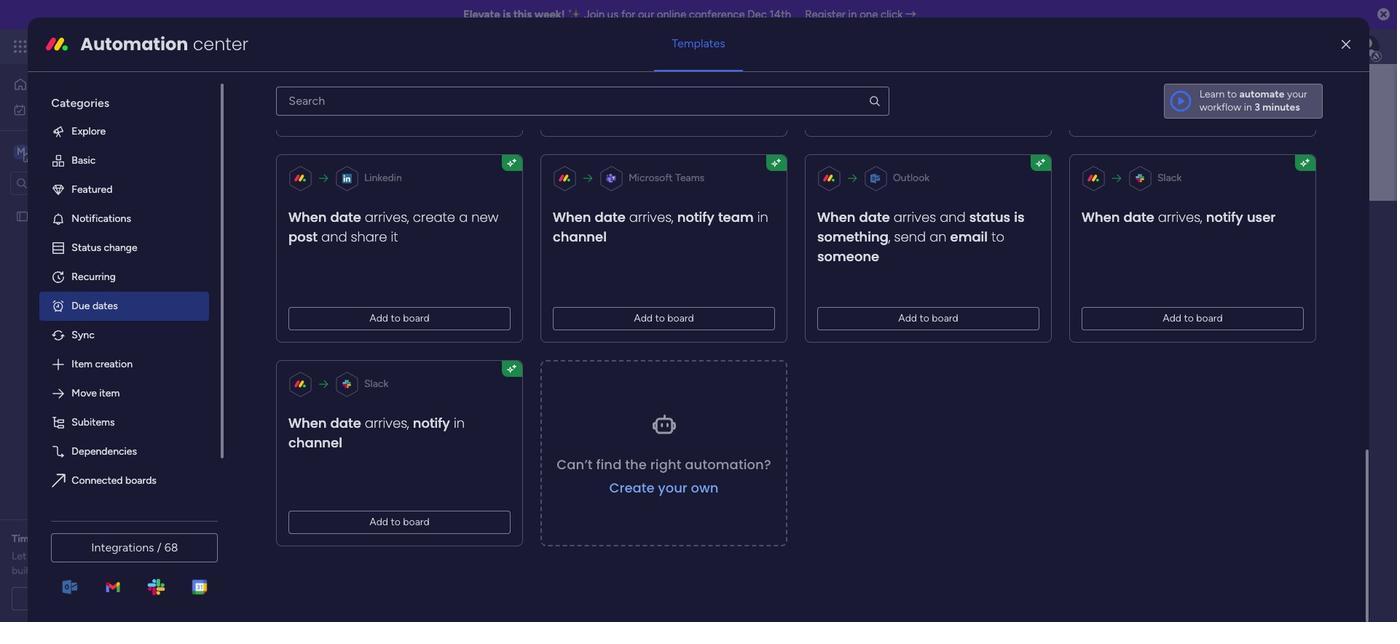 Task type: describe. For each thing, give the bounding box(es) containing it.
creation
[[95, 358, 133, 371]]

board for in
[[668, 312, 694, 325]]

connected
[[72, 475, 123, 487]]

→
[[906, 8, 917, 21]]

one
[[860, 8, 878, 21]]

boards for recent boards
[[315, 294, 350, 308]]

move
[[72, 387, 97, 400]]

arrives, for team
[[630, 208, 674, 226]]

right
[[651, 456, 682, 474]]

register in one click → link
[[805, 8, 917, 21]]

1 horizontal spatial main
[[364, 206, 420, 239]]

date for post
[[331, 208, 361, 226]]

join
[[584, 8, 605, 21]]

notify for team
[[678, 208, 715, 226]]

in inside "when date arrives, notify team in channel"
[[758, 208, 769, 226]]

when date arrives, notify user
[[1082, 208, 1276, 226]]

add to board for in
[[634, 312, 694, 325]]

elevate is this week! ✨ join us for our online conference dec 14th
[[463, 8, 791, 21]]

in inside 'when date arrives, notify in channel'
[[454, 414, 465, 433]]

elevate
[[463, 8, 500, 21]]

management
[[147, 38, 226, 55]]

far.
[[47, 565, 62, 578]]

add to board for when date arrives, notify user
[[1163, 312, 1223, 325]]

status
[[72, 242, 101, 254]]

boards for connected boards
[[125, 475, 157, 487]]

notify for user
[[1207, 208, 1244, 226]]

learn
[[1200, 88, 1225, 100]]

your inside your workflow in
[[1287, 88, 1308, 100]]

dependencies
[[72, 446, 137, 458]]

1 vertical spatial main workspace
[[364, 206, 551, 239]]

online
[[657, 8, 686, 21]]

workflow
[[1200, 101, 1242, 114]]

new
[[472, 208, 499, 226]]

work for monday
[[118, 38, 144, 55]]

can't
[[557, 456, 593, 474]]

1 vertical spatial this
[[486, 329, 503, 341]]

register
[[805, 8, 846, 21]]

when date arrives and status is something , send an email to someone
[[818, 208, 1025, 266]]

select product image
[[13, 39, 28, 54]]

when for post
[[289, 208, 327, 226]]

see
[[255, 40, 272, 52]]

home
[[34, 78, 61, 90]]

integrations
[[91, 541, 154, 555]]

m
[[17, 145, 25, 158]]

see plans button
[[235, 36, 305, 58]]

when for channel
[[553, 208, 591, 226]]

schedule a meeting
[[48, 593, 138, 605]]

when date arrives, create a new post and share it
[[289, 208, 499, 246]]

my work button
[[9, 98, 157, 121]]

subitems option
[[40, 409, 209, 438]]

you've
[[141, 551, 170, 563]]

notifications option
[[40, 205, 209, 234]]

test for the public board icon within the test link
[[299, 363, 319, 375]]

status change option
[[40, 234, 209, 263]]

workspace selection element
[[14, 143, 122, 162]]

you
[[383, 329, 400, 341]]

dashboards
[[328, 329, 381, 341]]

an inside time for an expert review let our experts review what you've built so far. free of charge
[[53, 533, 65, 546]]

week!
[[535, 8, 565, 21]]

create your own link
[[610, 479, 719, 497]]

for inside time for an expert review let our experts review what you've built so far. free of charge
[[37, 533, 51, 546]]

item creation
[[72, 358, 133, 371]]

integrations / 68 button
[[51, 534, 218, 563]]

is inside when date arrives and status is something , send an email to someone
[[1015, 208, 1025, 226]]

let
[[12, 551, 26, 563]]

0 vertical spatial review
[[100, 533, 132, 546]]

when date arrives, notify team in channel
[[553, 208, 769, 246]]

68
[[164, 541, 178, 555]]

my
[[32, 103, 46, 115]]

move item option
[[40, 379, 209, 409]]

0 vertical spatial slack
[[1158, 172, 1182, 184]]

register in one click →
[[805, 8, 917, 21]]

send
[[895, 228, 926, 246]]

minutes
[[1263, 101, 1300, 114]]

recent boards
[[275, 294, 350, 308]]

categories list box
[[40, 84, 224, 525]]

dates
[[92, 300, 118, 312]]

linkedin
[[365, 172, 402, 184]]

microsoft teams
[[629, 172, 705, 184]]

plans
[[275, 40, 299, 52]]

public board image inside test list box
[[15, 209, 29, 223]]

sync
[[72, 329, 95, 342]]

members
[[368, 294, 417, 308]]

item
[[99, 387, 120, 400]]

subitems
[[72, 417, 115, 429]]

outlook
[[893, 172, 930, 184]]

a inside 'when date arrives, create a new post and share it'
[[459, 208, 468, 226]]

categories
[[51, 96, 109, 110]]

basic
[[72, 154, 96, 167]]

,
[[889, 228, 891, 246]]

teams
[[676, 172, 705, 184]]

so
[[34, 565, 45, 578]]

monday work management
[[65, 38, 226, 55]]

/
[[157, 541, 162, 555]]

when date arrives, notify in channel
[[289, 414, 465, 452]]

recently
[[435, 329, 473, 341]]

add to board button for when date arrives, create a new post and share it
[[289, 307, 511, 331]]

basic option
[[40, 146, 209, 175]]

status
[[970, 208, 1011, 226]]

our inside time for an expert review let our experts review what you've built so far. free of charge
[[29, 551, 44, 563]]

when inside 'when date arrives, notify in channel'
[[289, 414, 327, 433]]

sync option
[[40, 321, 209, 350]]

add to board for when date arrives, create a new post and share it
[[370, 312, 430, 325]]

featured
[[72, 183, 112, 196]]

center
[[193, 32, 249, 56]]

channel inside 'when date arrives, notify in channel'
[[289, 434, 343, 452]]

visited
[[403, 329, 433, 341]]

dependencies option
[[40, 438, 209, 467]]

when for something
[[818, 208, 856, 226]]

recurring
[[72, 271, 116, 283]]

test for the public board icon within test list box
[[34, 210, 53, 223]]

boards
[[275, 329, 306, 341]]

arrives, for user
[[1158, 208, 1203, 226]]

to inside when date arrives and status is something , send an email to someone
[[992, 228, 1005, 246]]

of
[[87, 565, 97, 578]]

1 vertical spatial review
[[83, 551, 113, 563]]

expert
[[67, 533, 98, 546]]

home button
[[9, 73, 157, 96]]



Task type: locate. For each thing, give the bounding box(es) containing it.
schedule a meeting button
[[12, 588, 174, 611]]

automation center
[[80, 32, 249, 56]]

create
[[413, 208, 456, 226]]

and up email
[[940, 208, 966, 226]]

boards
[[315, 294, 350, 308], [125, 475, 157, 487]]

click
[[881, 8, 903, 21]]

post
[[289, 228, 318, 246]]

add workspace
[[362, 242, 435, 254]]

a left meeting
[[93, 593, 98, 605]]

Search for a column type search field
[[276, 87, 889, 116]]

email
[[951, 228, 988, 246]]

is right status
[[1015, 208, 1025, 226]]

an
[[930, 228, 947, 246], [53, 533, 65, 546]]

1 horizontal spatial is
[[1015, 208, 1025, 226]]

automation  center image
[[45, 33, 69, 56]]

a inside button
[[93, 593, 98, 605]]

my work
[[32, 103, 71, 115]]

explore option
[[40, 117, 209, 146]]

boards right 'recent'
[[315, 294, 350, 308]]

our
[[638, 8, 654, 21], [29, 551, 44, 563]]

work right my
[[49, 103, 71, 115]]

0 vertical spatial and
[[940, 208, 966, 226]]

connected boards option
[[40, 467, 209, 496]]

is right elevate
[[503, 8, 511, 21]]

and inside when date arrives and status is something , send an email to someone
[[940, 208, 966, 226]]

for
[[621, 8, 635, 21], [37, 533, 51, 546]]

date inside 'when date arrives, create a new post and share it'
[[331, 208, 361, 226]]

main right workspace icon
[[34, 145, 59, 158]]

1 vertical spatial slack
[[365, 378, 389, 390]]

create
[[610, 479, 655, 497]]

1 vertical spatial is
[[1015, 208, 1025, 226]]

channel
[[553, 228, 607, 246], [289, 434, 343, 452]]

your inside can't find the right automation? create your own
[[658, 479, 688, 497]]

review up of
[[83, 551, 113, 563]]

0 horizontal spatial slack
[[365, 378, 389, 390]]

board
[[403, 312, 430, 325], [668, 312, 694, 325], [932, 312, 959, 325], [1197, 312, 1223, 325], [403, 516, 430, 529]]

find
[[597, 456, 622, 474]]

this right recently
[[486, 329, 503, 341]]

0 vertical spatial test
[[34, 210, 53, 223]]

this
[[513, 8, 532, 21], [486, 329, 503, 341]]

arrives, inside 'when date arrives, notify in channel'
[[365, 414, 409, 433]]

1 horizontal spatial this
[[513, 8, 532, 21]]

when inside "when date arrives, notify team in channel"
[[553, 208, 591, 226]]

own
[[691, 479, 719, 497]]

0 horizontal spatial is
[[503, 8, 511, 21]]

test down boards on the left
[[299, 363, 319, 375]]

main up add workspace
[[364, 206, 420, 239]]

and right boards on the left
[[309, 329, 326, 341]]

and right "post"
[[322, 228, 347, 246]]

3
[[1255, 101, 1260, 114]]

a left new
[[459, 208, 468, 226]]

work inside button
[[49, 103, 71, 115]]

public board image down workspace icon
[[15, 209, 29, 223]]

0 vertical spatial public board image
[[15, 209, 29, 223]]

date inside 'when date arrives, notify in channel'
[[331, 414, 361, 433]]

boards and dashboards you visited recently in this workspace
[[275, 329, 554, 341]]

1 vertical spatial test
[[299, 363, 319, 375]]

0 vertical spatial this
[[513, 8, 532, 21]]

notifications
[[72, 213, 131, 225]]

0 vertical spatial an
[[930, 228, 947, 246]]

for right "us"
[[621, 8, 635, 21]]

public board image down boards on the left
[[275, 361, 291, 377]]

test list box
[[0, 201, 186, 425]]

can't find the right automation? create your own
[[557, 456, 772, 497]]

1 vertical spatial main
[[364, 206, 420, 239]]

0 horizontal spatial a
[[93, 593, 98, 605]]

an up experts
[[53, 533, 65, 546]]

test
[[34, 210, 53, 223], [299, 363, 319, 375]]

is
[[503, 8, 511, 21], [1015, 208, 1025, 226]]

review
[[100, 533, 132, 546], [83, 551, 113, 563]]

0 horizontal spatial notify
[[413, 414, 450, 433]]

your up minutes on the top
[[1287, 88, 1308, 100]]

option
[[0, 203, 186, 206], [40, 496, 209, 525]]

0 horizontal spatial for
[[37, 533, 51, 546]]

option down featured
[[0, 203, 186, 206]]

1 horizontal spatial your
[[1287, 88, 1308, 100]]

due
[[72, 300, 90, 312]]

add
[[362, 242, 381, 254], [370, 312, 389, 325], [634, 312, 653, 325], [899, 312, 918, 325], [1163, 312, 1182, 325], [370, 516, 389, 529]]

None search field
[[276, 87, 889, 116]]

work for my
[[49, 103, 71, 115]]

recurring option
[[40, 263, 209, 292]]

connected boards
[[72, 475, 157, 487]]

us
[[607, 8, 619, 21]]

arrives, inside "when date arrives, notify team in channel"
[[630, 208, 674, 226]]

0 horizontal spatial public board image
[[15, 209, 29, 223]]

main workspace up add workspace
[[364, 206, 551, 239]]

0 vertical spatial for
[[621, 8, 635, 21]]

main workspace inside workspace selection element
[[34, 145, 119, 158]]

1 horizontal spatial slack
[[1158, 172, 1182, 184]]

0 vertical spatial main workspace
[[34, 145, 119, 158]]

to
[[1227, 88, 1237, 100], [992, 228, 1005, 246], [391, 312, 401, 325], [656, 312, 665, 325], [920, 312, 930, 325], [1184, 312, 1194, 325], [391, 516, 401, 529]]

1 vertical spatial an
[[53, 533, 65, 546]]

1 vertical spatial channel
[[289, 434, 343, 452]]

Search in workspace field
[[31, 175, 122, 192]]

slack up the when date arrives, notify user
[[1158, 172, 1182, 184]]

0 horizontal spatial test
[[34, 210, 53, 223]]

1 horizontal spatial for
[[621, 8, 635, 21]]

someone
[[818, 248, 880, 266]]

2 horizontal spatial notify
[[1207, 208, 1244, 226]]

0 horizontal spatial work
[[49, 103, 71, 115]]

0 vertical spatial channel
[[553, 228, 607, 246]]

0 horizontal spatial main
[[34, 145, 59, 158]]

review up what
[[100, 533, 132, 546]]

0 vertical spatial option
[[0, 203, 186, 206]]

automate
[[1240, 88, 1285, 100]]

date inside when date arrives and status is something , send an email to someone
[[860, 208, 890, 226]]

1 horizontal spatial notify
[[678, 208, 715, 226]]

arrives, inside 'when date arrives, create a new post and share it'
[[365, 208, 409, 226]]

add to board button for when date arrives, notify user
[[1082, 307, 1304, 331]]

main inside workspace selection element
[[34, 145, 59, 158]]

schedule
[[48, 593, 90, 605]]

notify for in
[[413, 414, 450, 433]]

add to board button
[[289, 307, 511, 331], [553, 307, 775, 331], [818, 307, 1040, 331], [1082, 307, 1304, 331], [289, 511, 511, 535]]

what
[[115, 551, 138, 563]]

slack up 'when date arrives, notify in channel'
[[365, 378, 389, 390]]

status change
[[72, 242, 137, 254]]

test inside list box
[[34, 210, 53, 223]]

your down right
[[658, 479, 688, 497]]

1 vertical spatial for
[[37, 533, 51, 546]]

search image
[[868, 95, 881, 108]]

add to board button for in
[[553, 307, 775, 331]]

1 horizontal spatial our
[[638, 8, 654, 21]]

0 horizontal spatial boards
[[125, 475, 157, 487]]

Main workspace field
[[360, 206, 1338, 239]]

item
[[72, 358, 93, 371]]

option down connected boards
[[40, 496, 209, 525]]

1 horizontal spatial work
[[118, 38, 144, 55]]

main
[[34, 145, 59, 158], [364, 206, 420, 239]]

this left "week!"
[[513, 8, 532, 21]]

arrives, for a
[[365, 208, 409, 226]]

and
[[940, 208, 966, 226], [322, 228, 347, 246], [309, 329, 326, 341]]

1 vertical spatial work
[[49, 103, 71, 115]]

an right send
[[930, 228, 947, 246]]

conference
[[689, 8, 745, 21]]

✨
[[568, 8, 582, 21]]

your workflow in
[[1200, 88, 1308, 114]]

when inside when date arrives and status is something , send an email to someone
[[818, 208, 856, 226]]

0 horizontal spatial this
[[486, 329, 503, 341]]

free
[[64, 565, 85, 578]]

add to board
[[370, 312, 430, 325], [634, 312, 694, 325], [899, 312, 959, 325], [1163, 312, 1223, 325], [370, 516, 430, 529]]

workspace image
[[14, 144, 28, 160]]

1 horizontal spatial channel
[[553, 228, 607, 246]]

featured option
[[40, 175, 209, 205]]

public board image
[[15, 209, 29, 223], [275, 361, 291, 377]]

date inside "when date arrives, notify team in channel"
[[595, 208, 626, 226]]

channel inside "when date arrives, notify team in channel"
[[553, 228, 607, 246]]

0 horizontal spatial channel
[[289, 434, 343, 452]]

an inside when date arrives and status is something , send an email to someone
[[930, 228, 947, 246]]

1 vertical spatial option
[[40, 496, 209, 525]]

1 horizontal spatial an
[[930, 228, 947, 246]]

0 vertical spatial boards
[[315, 294, 350, 308]]

it
[[391, 228, 398, 246]]

automation?
[[685, 456, 772, 474]]

dec
[[748, 8, 767, 21]]

main workspace down explore
[[34, 145, 119, 158]]

3 minutes
[[1255, 101, 1300, 114]]

0 vertical spatial main
[[34, 145, 59, 158]]

brad klo image
[[1357, 35, 1380, 58]]

0 horizontal spatial your
[[658, 479, 688, 497]]

0 horizontal spatial our
[[29, 551, 44, 563]]

1 vertical spatial a
[[93, 593, 98, 605]]

1 horizontal spatial test
[[299, 363, 319, 375]]

our up 'so'
[[29, 551, 44, 563]]

when inside 'when date arrives, create a new post and share it'
[[289, 208, 327, 226]]

notify inside 'when date arrives, notify in channel'
[[413, 414, 450, 433]]

due dates
[[72, 300, 118, 312]]

1 vertical spatial your
[[658, 479, 688, 497]]

learn to automate
[[1200, 88, 1285, 100]]

user
[[1247, 208, 1276, 226]]

board for when date arrives, notify user
[[1197, 312, 1223, 325]]

0 vertical spatial your
[[1287, 88, 1308, 100]]

something
[[818, 228, 889, 246]]

1 vertical spatial boards
[[125, 475, 157, 487]]

and inside 'when date arrives, create a new post and share it'
[[322, 228, 347, 246]]

test down search in workspace field
[[34, 210, 53, 223]]

work right monday
[[118, 38, 144, 55]]

explore
[[72, 125, 106, 138]]

date for something
[[860, 208, 890, 226]]

date for channel
[[595, 208, 626, 226]]

integrations / 68
[[91, 541, 178, 555]]

time for an expert review let our experts review what you've built so far. free of charge
[[12, 533, 170, 578]]

2 vertical spatial and
[[309, 329, 326, 341]]

0 vertical spatial is
[[503, 8, 511, 21]]

1 horizontal spatial a
[[459, 208, 468, 226]]

14th
[[770, 8, 791, 21]]

our left online at the top left
[[638, 8, 654, 21]]

permissions
[[434, 294, 496, 308]]

due dates option
[[40, 292, 209, 321]]

1 vertical spatial and
[[322, 228, 347, 246]]

0 vertical spatial a
[[459, 208, 468, 226]]

team
[[719, 208, 754, 226]]

notify inside "when date arrives, notify team in channel"
[[678, 208, 715, 226]]

work
[[118, 38, 144, 55], [49, 103, 71, 115]]

0 horizontal spatial an
[[53, 533, 65, 546]]

1 vertical spatial our
[[29, 551, 44, 563]]

monday
[[65, 38, 115, 55]]

1 vertical spatial public board image
[[275, 361, 291, 377]]

in inside your workflow in
[[1244, 101, 1252, 114]]

boards down dependencies option
[[125, 475, 157, 487]]

boards inside option
[[125, 475, 157, 487]]

when
[[289, 208, 327, 226], [553, 208, 591, 226], [818, 208, 856, 226], [1082, 208, 1120, 226], [289, 414, 327, 433]]

categories heading
[[40, 84, 209, 117]]

board for when date arrives, create a new post and share it
[[403, 312, 430, 325]]

public board image inside test link
[[275, 361, 291, 377]]

for right time
[[37, 533, 51, 546]]

1 horizontal spatial main workspace
[[364, 206, 551, 239]]

0 vertical spatial our
[[638, 8, 654, 21]]

arrives, for in
[[365, 414, 409, 433]]

item creation option
[[40, 350, 209, 379]]

workspace
[[62, 145, 119, 158], [425, 206, 551, 239], [383, 242, 433, 254], [505, 329, 554, 341]]

1 horizontal spatial public board image
[[275, 361, 291, 377]]

arrives,
[[365, 208, 409, 226], [630, 208, 674, 226], [1158, 208, 1203, 226], [365, 414, 409, 433]]

0 vertical spatial work
[[118, 38, 144, 55]]

1 horizontal spatial boards
[[315, 294, 350, 308]]

0 horizontal spatial main workspace
[[34, 145, 119, 158]]

arrives
[[894, 208, 936, 226]]

see plans
[[255, 40, 299, 52]]



Task type: vqa. For each thing, say whether or not it's contained in the screenshot.
Terms of Service link
no



